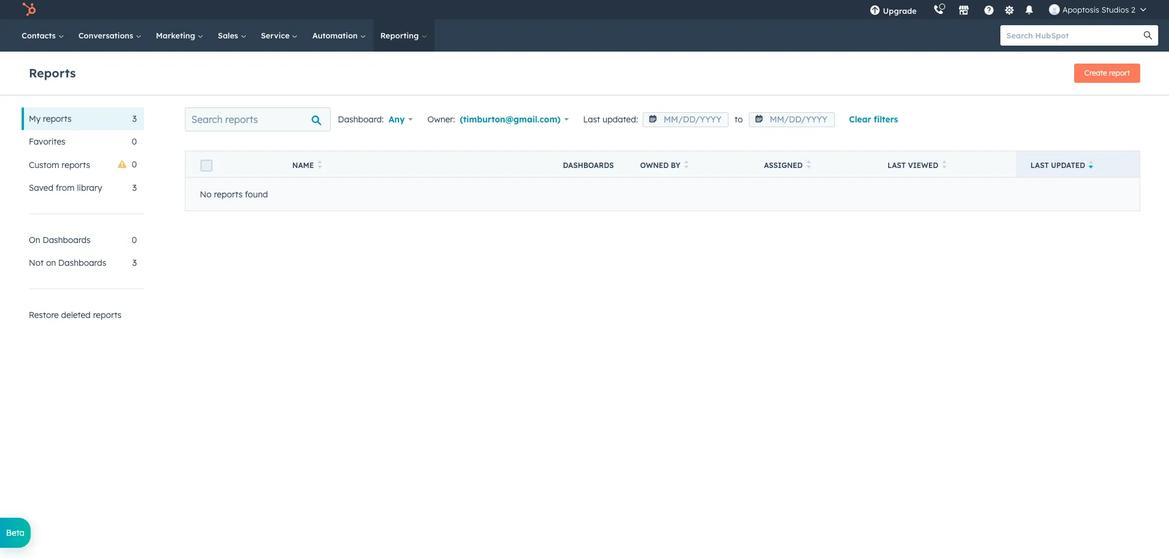 Task type: vqa. For each thing, say whether or not it's contained in the screenshot.


Task type: locate. For each thing, give the bounding box(es) containing it.
apoptosis
[[1063, 5, 1099, 14]]

last left viewed
[[888, 161, 906, 170]]

1 0 from the top
[[132, 136, 137, 147]]

press to sort. element inside name button
[[318, 160, 322, 170]]

settings link
[[1002, 3, 1017, 16]]

2 3 from the top
[[132, 182, 137, 193]]

press to sort. image
[[684, 160, 689, 169], [806, 160, 811, 169], [942, 160, 947, 169]]

not
[[29, 257, 44, 268]]

menu
[[862, 0, 1155, 19]]

last viewed button
[[873, 151, 1016, 177]]

help image
[[984, 5, 995, 16]]

studios
[[1102, 5, 1129, 14]]

last updated
[[1031, 161, 1085, 170]]

0 vertical spatial 0
[[132, 136, 137, 147]]

owner:
[[427, 114, 455, 125]]

last for last viewed
[[888, 161, 906, 170]]

sales
[[218, 31, 241, 40]]

2 press to sort. element from the left
[[684, 160, 689, 170]]

upgrade
[[883, 6, 917, 16]]

no reports found
[[200, 189, 268, 200]]

last inside button
[[888, 161, 906, 170]]

3
[[132, 113, 137, 124], [132, 182, 137, 193], [132, 257, 137, 268]]

MM/DD/YYYY text field
[[749, 112, 835, 127]]

0 for favorites
[[132, 136, 137, 147]]

press to sort. image inside owned by button
[[684, 160, 689, 169]]

2
[[1131, 5, 1136, 14]]

favorites
[[29, 136, 65, 147]]

0 for on dashboards
[[132, 235, 137, 245]]

menu item
[[925, 0, 928, 19]]

reports inside button
[[93, 310, 122, 321]]

reports right deleted
[[93, 310, 122, 321]]

create report
[[1085, 68, 1130, 77]]

press to sort. element right 'name'
[[318, 160, 322, 170]]

0
[[132, 136, 137, 147], [132, 159, 137, 170], [132, 235, 137, 245]]

Search reports search field
[[185, 107, 331, 131]]

2 vertical spatial 0
[[132, 235, 137, 245]]

last updated:
[[583, 114, 638, 125]]

press to sort. element right the assigned
[[806, 160, 811, 170]]

press to sort. image right viewed
[[942, 160, 947, 169]]

1 vertical spatial 3
[[132, 182, 137, 193]]

service link
[[254, 19, 305, 52]]

press to sort. image right the assigned
[[806, 160, 811, 169]]

contacts
[[22, 31, 58, 40]]

dashboards up not on dashboards
[[43, 235, 91, 245]]

3 0 from the top
[[132, 235, 137, 245]]

reports up saved from library
[[62, 159, 90, 170]]

2 vertical spatial 3
[[132, 257, 137, 268]]

3 press to sort. image from the left
[[942, 160, 947, 169]]

0 horizontal spatial press to sort. image
[[684, 160, 689, 169]]

press to sort. element right viewed
[[942, 160, 947, 170]]

saved from library
[[29, 182, 102, 193]]

1 horizontal spatial press to sort. image
[[806, 160, 811, 169]]

found
[[245, 189, 268, 200]]

descending sort. press to sort ascending. element
[[1089, 160, 1094, 170]]

conversations link
[[71, 19, 149, 52]]

last
[[583, 114, 600, 125], [888, 161, 906, 170], [1031, 161, 1049, 170]]

no
[[200, 189, 212, 200]]

last left updated:
[[583, 114, 600, 125]]

0 horizontal spatial last
[[583, 114, 600, 125]]

3 for not on dashboards
[[132, 257, 137, 268]]

1 vertical spatial 0
[[132, 159, 137, 170]]

2 horizontal spatial press to sort. image
[[942, 160, 947, 169]]

dashboards
[[563, 161, 614, 170], [43, 235, 91, 245], [58, 257, 106, 268]]

updated:
[[603, 114, 638, 125]]

press to sort. element
[[318, 160, 322, 170], [684, 160, 689, 170], [806, 160, 811, 170], [942, 160, 947, 170]]

reports right my
[[43, 113, 72, 124]]

service
[[261, 31, 292, 40]]

2 press to sort. image from the left
[[806, 160, 811, 169]]

automation link
[[305, 19, 373, 52]]

tara schultz image
[[1049, 4, 1060, 15]]

marketplaces button
[[952, 0, 977, 19]]

saved
[[29, 182, 53, 193]]

press to sort. element right by
[[684, 160, 689, 170]]

3 for my reports
[[132, 113, 137, 124]]

deleted
[[61, 310, 91, 321]]

last for last updated:
[[583, 114, 600, 125]]

apoptosis studios 2 button
[[1042, 0, 1154, 19]]

reports for no
[[214, 189, 243, 200]]

apoptosis studios 2
[[1063, 5, 1136, 14]]

reports right no
[[214, 189, 243, 200]]

press to sort. image inside the assigned "button"
[[806, 160, 811, 169]]

press to sort. image inside last viewed button
[[942, 160, 947, 169]]

sales link
[[211, 19, 254, 52]]

press to sort. element inside last viewed button
[[942, 160, 947, 170]]

report
[[1109, 68, 1130, 77]]

contacts link
[[14, 19, 71, 52]]

descending sort. press to sort ascending. image
[[1089, 160, 1094, 169]]

press to sort. element for name
[[318, 160, 322, 170]]

calling icon button
[[929, 2, 949, 17]]

press to sort. element inside owned by button
[[684, 160, 689, 170]]

dashboard:
[[338, 114, 384, 125]]

dashboards down last updated:
[[563, 161, 614, 170]]

press to sort. element inside the assigned "button"
[[806, 160, 811, 170]]

0 vertical spatial 3
[[132, 113, 137, 124]]

menu containing apoptosis studios 2
[[862, 0, 1155, 19]]

from
[[56, 182, 75, 193]]

dashboards right on
[[58, 257, 106, 268]]

1 press to sort. image from the left
[[684, 160, 689, 169]]

search image
[[1144, 31, 1152, 40]]

1 horizontal spatial last
[[888, 161, 906, 170]]

reports
[[43, 113, 72, 124], [62, 159, 90, 170], [214, 189, 243, 200], [93, 310, 122, 321]]

last inside button
[[1031, 161, 1049, 170]]

restore deleted reports
[[29, 310, 122, 321]]

press to sort. element for assigned
[[806, 160, 811, 170]]

press to sort. image
[[318, 160, 322, 169]]

3 press to sort. element from the left
[[806, 160, 811, 170]]

press to sort. image for owned by
[[684, 160, 689, 169]]

reports for my
[[43, 113, 72, 124]]

on dashboards
[[29, 235, 91, 245]]

4 press to sort. element from the left
[[942, 160, 947, 170]]

1 press to sort. element from the left
[[318, 160, 322, 170]]

1 3 from the top
[[132, 113, 137, 124]]

last left "updated"
[[1031, 161, 1049, 170]]

press to sort. image right by
[[684, 160, 689, 169]]

3 3 from the top
[[132, 257, 137, 268]]

not on dashboards
[[29, 257, 106, 268]]

on
[[29, 235, 40, 245]]

2 horizontal spatial last
[[1031, 161, 1049, 170]]



Task type: describe. For each thing, give the bounding box(es) containing it.
settings image
[[1004, 5, 1015, 16]]

assigned
[[764, 161, 803, 170]]

last updated button
[[1016, 151, 1140, 177]]

marketing
[[156, 31, 198, 40]]

beta button
[[0, 518, 31, 548]]

MM/DD/YYYY text field
[[643, 112, 729, 127]]

marketplaces image
[[959, 5, 970, 16]]

3 for saved from library
[[132, 182, 137, 193]]

2 vertical spatial dashboards
[[58, 257, 106, 268]]

by
[[671, 161, 681, 170]]

2 0 from the top
[[132, 159, 137, 170]]

my reports
[[29, 113, 72, 124]]

last viewed
[[888, 161, 938, 170]]

conversations
[[78, 31, 136, 40]]

press to sort. element for last viewed
[[942, 160, 947, 170]]

filters
[[874, 114, 898, 125]]

clear
[[849, 114, 871, 125]]

assigned button
[[750, 151, 873, 177]]

reporting
[[380, 31, 421, 40]]

my
[[29, 113, 41, 124]]

reporting link
[[373, 19, 434, 52]]

library
[[77, 182, 102, 193]]

beta
[[6, 528, 25, 538]]

help button
[[979, 0, 1000, 19]]

0 vertical spatial dashboards
[[563, 161, 614, 170]]

reports for custom
[[62, 159, 90, 170]]

clear filters
[[849, 114, 898, 125]]

press to sort. image for last viewed
[[942, 160, 947, 169]]

to
[[735, 114, 743, 125]]

(timburton@gmail.com) button
[[460, 111, 569, 128]]

notifications button
[[1019, 0, 1040, 19]]

restore deleted reports button
[[22, 304, 144, 327]]

calling icon image
[[934, 5, 944, 16]]

custom reports
[[29, 159, 90, 170]]

search button
[[1138, 25, 1158, 46]]

clear filters button
[[849, 112, 898, 127]]

press to sort. image for assigned
[[806, 160, 811, 169]]

owned by
[[640, 161, 681, 170]]

upgrade image
[[870, 5, 881, 16]]

Search HubSpot search field
[[1001, 25, 1148, 46]]

marketing link
[[149, 19, 211, 52]]

create report link
[[1074, 64, 1140, 83]]

automation
[[312, 31, 360, 40]]

any button
[[389, 111, 413, 128]]

reports
[[29, 65, 76, 80]]

(timburton@gmail.com)
[[460, 114, 561, 125]]

custom
[[29, 159, 59, 170]]

notifications image
[[1024, 5, 1035, 16]]

create
[[1085, 68, 1107, 77]]

last for last updated
[[1031, 161, 1049, 170]]

owned
[[640, 161, 669, 170]]

updated
[[1051, 161, 1085, 170]]

owned by button
[[626, 151, 750, 177]]

name
[[292, 161, 314, 170]]

press to sort. element for owned by
[[684, 160, 689, 170]]

viewed
[[908, 161, 938, 170]]

name button
[[278, 151, 549, 177]]

1 vertical spatial dashboards
[[43, 235, 91, 245]]

hubspot image
[[22, 2, 36, 17]]

reports banner
[[29, 60, 1140, 83]]

any
[[389, 114, 405, 125]]

hubspot link
[[14, 2, 45, 17]]

on
[[46, 257, 56, 268]]

restore
[[29, 310, 59, 321]]



